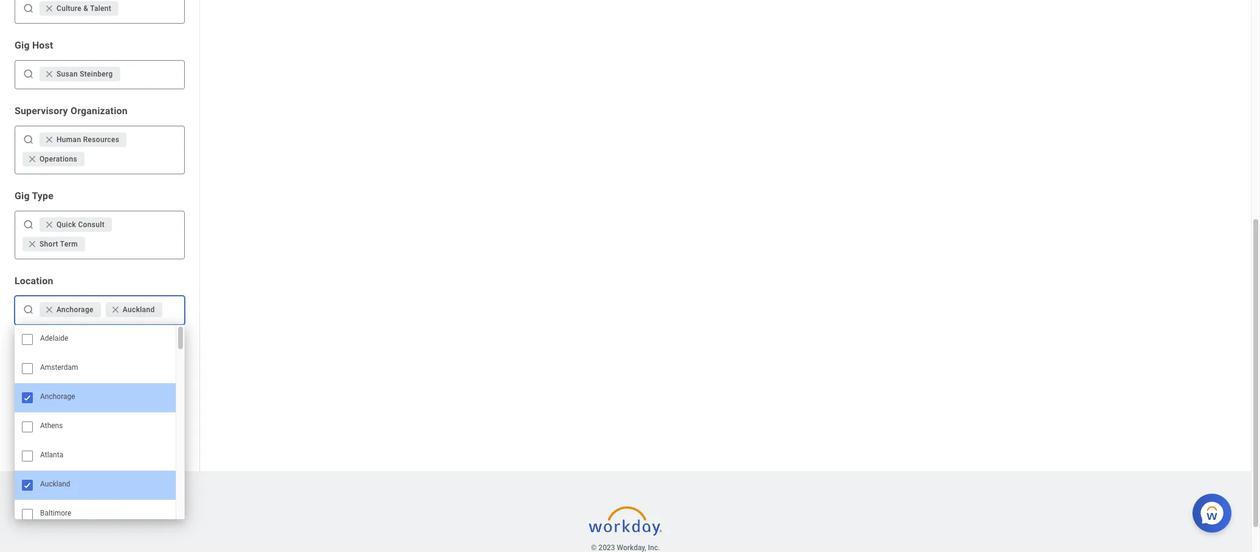 Task type: locate. For each thing, give the bounding box(es) containing it.
susan
[[57, 70, 78, 78]]

remove image up the adelaide option
[[111, 305, 123, 315]]

site
[[46, 364, 60, 374]]

remove image inside anchorage "button"
[[44, 305, 57, 315]]

1 vertical spatial anchorage
[[40, 393, 75, 401]]

0 vertical spatial search image
[[22, 68, 35, 80]]

remove image up adelaide
[[44, 305, 57, 315]]

athens option
[[15, 413, 176, 442]]

operations button
[[22, 152, 84, 167]]

press left arrow to navigate selected items field
[[121, 0, 179, 18], [123, 64, 179, 84], [87, 150, 179, 169], [88, 235, 179, 254], [164, 300, 179, 320]]

remove image for 'short term' button on the top of page
[[27, 240, 40, 249]]

supervisory organization
[[15, 105, 128, 117]]

remove image up the adelaide option
[[111, 305, 120, 315]]

1 vertical spatial gig
[[15, 190, 30, 202]]

2 search image from the top
[[22, 134, 35, 146]]

anchorage inside "button"
[[57, 306, 94, 314]]

press left arrow to navigate selected items field down resources
[[87, 150, 179, 169]]

0 vertical spatial search image
[[22, 2, 35, 15]]

remove image left the &
[[44, 4, 57, 13]]

1 gig from the top
[[15, 40, 30, 51]]

logo image
[[589, 501, 662, 542]]

auckland
[[123, 306, 155, 314], [40, 480, 70, 489]]

remove image left culture
[[44, 4, 54, 13]]

auckland up the adelaide option
[[123, 306, 155, 314]]

search image
[[22, 2, 35, 15], [22, 304, 35, 316]]

2 gig from the top
[[15, 190, 30, 202]]

auckland option
[[15, 471, 176, 500]]

culture & talent
[[57, 4, 111, 13]]

remove image for remove image within auckland "button"
[[111, 305, 120, 315]]

remove image left human
[[44, 135, 54, 145]]

short
[[40, 240, 58, 249]]

remove image
[[44, 4, 57, 13], [44, 135, 57, 145], [44, 135, 54, 145], [44, 220, 57, 230], [44, 220, 54, 230], [27, 240, 40, 249], [27, 240, 37, 249], [44, 305, 57, 315], [111, 305, 120, 315]]

adelaide
[[40, 334, 68, 343]]

auckland up baltimore
[[40, 480, 70, 489]]

auckland inside option
[[40, 480, 70, 489]]

operations
[[40, 155, 77, 164]]

search image down location
[[22, 304, 35, 316]]

culture & talent button
[[40, 1, 119, 16]]

1 search image from the top
[[22, 2, 35, 15]]

anchorage up the expected availability
[[40, 393, 75, 401]]

gig left the type
[[15, 190, 30, 202]]

list box
[[15, 325, 185, 530]]

human resources
[[57, 136, 119, 144]]

culture
[[57, 4, 81, 13]]

quick consult
[[57, 221, 105, 229]]

press left arrow to navigate selected items field for anchorage
[[164, 300, 179, 320]]

remove image
[[44, 4, 54, 13], [44, 69, 57, 79], [44, 69, 54, 79], [27, 154, 40, 164], [27, 154, 37, 164], [44, 305, 54, 315], [111, 305, 123, 315]]

search image
[[22, 68, 35, 80], [22, 134, 35, 146], [22, 219, 35, 231]]

press left arrow to navigate selected items field down consult
[[88, 235, 179, 254]]

1 horizontal spatial auckland
[[123, 306, 155, 314]]

gig for gig type
[[15, 190, 30, 202]]

remove image for anchorage "button"
[[44, 305, 57, 315]]

search image down supervisory
[[22, 134, 35, 146]]

on-site
[[33, 364, 60, 374]]

1 search image from the top
[[22, 68, 35, 80]]

type
[[32, 190, 54, 202]]

3 search image from the top
[[22, 219, 35, 231]]

search image for gig host
[[22, 68, 35, 80]]

remove image left the operations
[[27, 154, 37, 164]]

auckland button
[[106, 303, 162, 317]]

remove image up adelaide
[[44, 305, 54, 315]]

1 vertical spatial search image
[[22, 304, 35, 316]]

search image down gig host
[[22, 68, 35, 80]]

term
[[60, 240, 78, 249]]

anchorage inside option
[[40, 393, 75, 401]]

anchorage up adelaide
[[57, 306, 94, 314]]

0 vertical spatial anchorage
[[57, 306, 94, 314]]

anchorage
[[57, 306, 94, 314], [40, 393, 75, 401]]

1 vertical spatial auckland
[[40, 480, 70, 489]]

gig for gig host
[[15, 40, 30, 51]]

press left arrow to navigate selected items field right auckland "button"
[[164, 300, 179, 320]]

remove image up "operations" button
[[44, 135, 57, 145]]

remote
[[33, 379, 63, 388]]

susan steinberg
[[57, 70, 113, 78]]

auckland inside "button"
[[123, 306, 155, 314]]

2 vertical spatial search image
[[22, 219, 35, 231]]

None field
[[121, 2, 179, 15], [123, 68, 179, 80], [87, 153, 179, 165], [88, 238, 179, 250], [164, 304, 179, 316], [121, 2, 179, 15], [123, 68, 179, 80], [87, 153, 179, 165], [88, 238, 179, 250], [164, 304, 179, 316]]

athens
[[40, 422, 63, 430]]

gig type
[[15, 190, 54, 202]]

steinberg
[[80, 70, 113, 78]]

remove image inside auckland "button"
[[111, 305, 120, 315]]

human resources button
[[40, 133, 127, 147]]

anchorage option
[[15, 384, 176, 413]]

0 vertical spatial auckland
[[123, 306, 155, 314]]

remove image left short
[[27, 240, 37, 249]]

gig
[[15, 40, 30, 51], [15, 190, 30, 202]]

remove image for culture & talent button
[[44, 4, 57, 13]]

press left arrow to navigate selected items field right the "talent"
[[121, 0, 179, 18]]

0 horizontal spatial auckland
[[40, 480, 70, 489]]

search image up gig host
[[22, 2, 35, 15]]

gig left "host"
[[15, 40, 30, 51]]

remove image inside culture & talent button
[[44, 4, 57, 13]]

0 vertical spatial gig
[[15, 40, 30, 51]]

remove image left term at the top of page
[[27, 240, 40, 249]]

talent
[[90, 4, 111, 13]]

search image down gig type
[[22, 219, 35, 231]]

2 search image from the top
[[22, 304, 35, 316]]

1 vertical spatial search image
[[22, 134, 35, 146]]

remove image up short
[[44, 220, 57, 230]]

quick
[[57, 221, 76, 229]]



Task type: describe. For each thing, give the bounding box(es) containing it.
remove image up gig type
[[27, 154, 40, 164]]

remove image down "host"
[[44, 69, 57, 79]]

search image for supervisory organization
[[22, 134, 35, 146]]

press left arrow to navigate selected items field right the steinberg
[[123, 64, 179, 84]]

staffing
[[15, 341, 50, 353]]

list box containing adelaide
[[15, 325, 185, 530]]

short term
[[40, 240, 78, 249]]

remove image for human resources button
[[44, 135, 57, 145]]

short term button
[[22, 237, 85, 252]]

press left arrow to navigate selected items field for quick consult
[[88, 235, 179, 254]]

remove image inside auckland "button"
[[111, 305, 123, 315]]

remove image for quick consult button
[[44, 220, 57, 230]]

susan steinberg button
[[40, 67, 120, 81]]

remove image left quick
[[44, 220, 54, 230]]

press left arrow to navigate selected items field for human resources
[[87, 150, 179, 169]]

search image for anchorage
[[22, 304, 35, 316]]

availability
[[58, 407, 107, 419]]

remove image inside anchorage "button"
[[44, 305, 54, 315]]

&
[[83, 4, 88, 13]]

on-
[[33, 364, 46, 374]]

baltimore
[[40, 509, 71, 518]]

remove image left susan
[[44, 69, 54, 79]]

amsterdam
[[40, 364, 78, 372]]

consult
[[78, 221, 105, 229]]

search image for gig type
[[22, 219, 35, 231]]

remove image inside culture & talent button
[[44, 4, 54, 13]]

gig host
[[15, 40, 53, 51]]

amsterdam option
[[15, 354, 176, 384]]

quick consult button
[[40, 218, 112, 232]]

organization
[[70, 105, 128, 117]]

search image for culture & talent
[[22, 2, 35, 15]]

supervisory
[[15, 105, 68, 117]]

staffing need
[[15, 341, 76, 353]]

host
[[32, 40, 53, 51]]

atlanta
[[40, 451, 63, 460]]

expected
[[15, 407, 56, 419]]

human
[[57, 136, 81, 144]]

location
[[15, 275, 53, 287]]

baltimore option
[[15, 500, 176, 530]]

need
[[53, 341, 76, 353]]

expected availability
[[15, 407, 107, 419]]

adelaide option
[[15, 325, 176, 354]]

resources
[[83, 136, 119, 144]]

atlanta option
[[15, 442, 176, 471]]

anchorage button
[[40, 303, 101, 317]]



Task type: vqa. For each thing, say whether or not it's contained in the screenshot.
remote
yes



